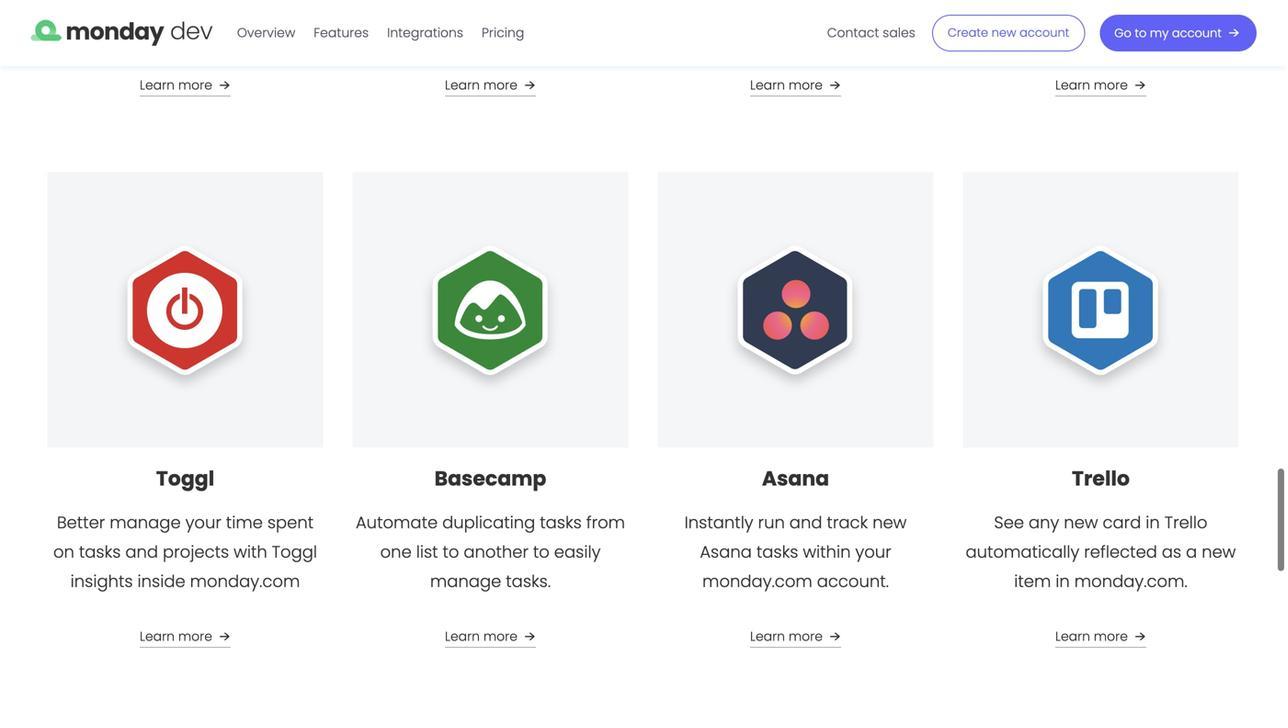 Task type: vqa. For each thing, say whether or not it's contained in the screenshot.
Group 1261164295 image
no



Task type: describe. For each thing, give the bounding box(es) containing it.
with
[[234, 541, 267, 564]]

your inside better manage your time spent on tasks and projects with toggl insights inside monday.com
[[185, 511, 222, 535]]

tasks for toggl
[[79, 541, 121, 564]]

new inside button
[[992, 24, 1017, 41]]

toggl image
[[47, 172, 323, 448]]

manage inside automate duplicating tasks from one list to another to easily manage tasks.
[[430, 570, 502, 594]]

reflected
[[1085, 541, 1158, 564]]

a
[[1187, 541, 1198, 564]]

learn more link down main element
[[751, 74, 845, 96]]

as
[[1162, 541, 1182, 564]]

learn more link down the monday.com.
[[1056, 626, 1151, 648]]

inside
[[138, 570, 186, 594]]

trello inside see any new card in trello automatically reflected as a new item in monday.com.
[[1165, 511, 1208, 535]]

go to my account button
[[1100, 15, 1257, 52]]

new right any
[[1064, 511, 1099, 535]]

create
[[948, 24, 989, 41]]

learn more down pricing link
[[445, 76, 518, 94]]

better
[[57, 511, 105, 535]]

to inside button
[[1135, 25, 1147, 41]]

integrations link
[[378, 18, 473, 48]]

within
[[803, 541, 851, 564]]

integrations
[[387, 24, 464, 42]]

features
[[314, 24, 369, 42]]

go
[[1115, 25, 1132, 41]]

more down monday.com dev image
[[178, 76, 212, 94]]

learn more link down monday.com dev image
[[140, 74, 234, 96]]

new inside instantly run and track new asana tasks within your monday.com account.
[[873, 511, 907, 535]]

1 horizontal spatial asana
[[762, 465, 830, 493]]

account inside create new account button
[[1020, 24, 1070, 41]]

run
[[758, 511, 785, 535]]

list
[[416, 541, 438, 564]]

learn more down go
[[1056, 76, 1129, 94]]

learn more link down pricing link
[[445, 74, 540, 96]]

new right the a
[[1202, 541, 1237, 564]]

overview
[[237, 24, 296, 42]]

tasks.
[[506, 570, 551, 594]]

learn for learn more link underneath go
[[1056, 76, 1091, 94]]

any
[[1029, 511, 1060, 535]]

track
[[827, 511, 868, 535]]

learn for learn more link under monday.com dev image
[[140, 76, 175, 94]]

instantly run and track new asana tasks within your monday.com account.
[[685, 511, 907, 594]]

learn more down tasks.
[[445, 628, 518, 646]]

monday.com inside better manage your time spent on tasks and projects with toggl insights inside monday.com
[[190, 570, 300, 594]]

automate duplicating tasks from one list to another to easily manage tasks.
[[356, 511, 626, 594]]

contact sales
[[828, 24, 916, 42]]

learn for learn more link under 'account.'
[[751, 628, 786, 646]]

item
[[1015, 570, 1052, 594]]

asana inside instantly run and track new asana tasks within your monday.com account.
[[700, 541, 752, 564]]

trello image
[[963, 172, 1239, 448]]

learn more down instantly run and track new asana tasks within your monday.com account.
[[751, 628, 823, 646]]

duplicating
[[443, 511, 536, 535]]

learn more down the monday.com.
[[1056, 628, 1129, 646]]

spent
[[268, 511, 314, 535]]

your inside instantly run and track new asana tasks within your monday.com account.
[[856, 541, 892, 564]]

more down the monday.com.
[[1094, 628, 1129, 646]]

easily
[[554, 541, 601, 564]]

sales
[[883, 24, 916, 42]]

tasks inside automate duplicating tasks from one list to another to easily manage tasks.
[[540, 511, 582, 535]]

another
[[464, 541, 529, 564]]

basecamp
[[435, 465, 547, 493]]

and inside instantly run and track new asana tasks within your monday.com account.
[[790, 511, 823, 535]]

better manage your time spent on tasks and projects with toggl insights inside monday.com
[[53, 511, 317, 594]]

and inside better manage your time spent on tasks and projects with toggl insights inside monday.com
[[125, 541, 158, 564]]

see any new card in trello automatically reflected as a new item in monday.com.
[[966, 511, 1237, 594]]

0 vertical spatial toggl
[[156, 465, 214, 493]]

go to my account
[[1115, 25, 1222, 41]]

monday.com inside instantly run and track new asana tasks within your monday.com account.
[[703, 570, 813, 594]]

on
[[53, 541, 74, 564]]

account inside "go to my account" button
[[1173, 25, 1222, 41]]



Task type: locate. For each thing, give the bounding box(es) containing it.
0 vertical spatial asana
[[762, 465, 830, 493]]

asana down instantly
[[700, 541, 752, 564]]

asana
[[762, 465, 830, 493], [700, 541, 752, 564]]

0 vertical spatial trello
[[1072, 465, 1130, 493]]

account
[[1020, 24, 1070, 41], [1173, 25, 1222, 41]]

trello up the a
[[1165, 511, 1208, 535]]

learn more link down go
[[1056, 74, 1151, 96]]

1 horizontal spatial in
[[1146, 511, 1161, 535]]

1 vertical spatial your
[[856, 541, 892, 564]]

2 monday.com from the left
[[703, 570, 813, 594]]

insights
[[71, 570, 133, 594]]

features link
[[305, 18, 378, 48]]

learn down integrations link
[[445, 76, 480, 94]]

more down pricing link
[[484, 76, 518, 94]]

and right run
[[790, 511, 823, 535]]

0 horizontal spatial asana
[[700, 541, 752, 564]]

tasks up insights on the left bottom
[[79, 541, 121, 564]]

my
[[1151, 25, 1169, 41]]

learn
[[140, 76, 175, 94], [445, 76, 480, 94], [751, 76, 786, 94], [1056, 76, 1091, 94], [140, 628, 175, 646], [445, 628, 480, 646], [751, 628, 786, 646], [1056, 628, 1091, 646]]

your
[[185, 511, 222, 535], [856, 541, 892, 564]]

learn down automate duplicating tasks from one list to another to easily manage tasks.
[[445, 628, 480, 646]]

0 horizontal spatial tasks
[[79, 541, 121, 564]]

1 vertical spatial toggl
[[272, 541, 317, 564]]

learn more down main element
[[751, 76, 823, 94]]

tasks inside instantly run and track new asana tasks within your monday.com account.
[[757, 541, 799, 564]]

more down the inside
[[178, 628, 212, 646]]

instantly
[[685, 511, 754, 535]]

learn more down monday.com dev image
[[140, 76, 212, 94]]

and
[[790, 511, 823, 535], [125, 541, 158, 564]]

0 vertical spatial in
[[1146, 511, 1161, 535]]

monday.com.
[[1075, 570, 1188, 594]]

learn more
[[140, 76, 212, 94], [445, 76, 518, 94], [751, 76, 823, 94], [1056, 76, 1129, 94], [140, 628, 212, 646], [445, 628, 518, 646], [751, 628, 823, 646], [1056, 628, 1129, 646]]

basecamp image
[[353, 172, 629, 448]]

1 vertical spatial manage
[[430, 570, 502, 594]]

automate
[[356, 511, 438, 535]]

toggl up better manage your time spent on tasks and projects with toggl insights inside monday.com
[[156, 465, 214, 493]]

to right go
[[1135, 25, 1147, 41]]

learn more link down 'account.'
[[751, 626, 845, 648]]

0 horizontal spatial monday.com
[[190, 570, 300, 594]]

0 horizontal spatial to
[[443, 541, 459, 564]]

new right track
[[873, 511, 907, 535]]

contact sales button
[[818, 18, 925, 48]]

more down go
[[1094, 76, 1129, 94]]

learn down create new account button
[[1056, 76, 1091, 94]]

new right create
[[992, 24, 1017, 41]]

learn down the monday.com.
[[1056, 628, 1091, 646]]

toggl
[[156, 465, 214, 493], [272, 541, 317, 564]]

in right item
[[1056, 570, 1070, 594]]

learn more link
[[140, 74, 234, 96], [445, 74, 540, 96], [751, 74, 845, 96], [1056, 74, 1151, 96], [140, 626, 234, 648], [445, 626, 540, 648], [751, 626, 845, 648], [1056, 626, 1151, 648]]

tasks inside better manage your time spent on tasks and projects with toggl insights inside monday.com
[[79, 541, 121, 564]]

toggl inside better manage your time spent on tasks and projects with toggl insights inside monday.com
[[272, 541, 317, 564]]

monday.com dev image
[[29, 12, 213, 51]]

learn more link down the inside
[[140, 626, 234, 648]]

tasks down run
[[757, 541, 799, 564]]

asana image
[[658, 172, 934, 448]]

your up 'account.'
[[856, 541, 892, 564]]

tasks
[[540, 511, 582, 535], [79, 541, 121, 564], [757, 541, 799, 564]]

monday.com down run
[[703, 570, 813, 594]]

1 horizontal spatial toggl
[[272, 541, 317, 564]]

toggl down spent
[[272, 541, 317, 564]]

0 horizontal spatial and
[[125, 541, 158, 564]]

learn more link down tasks.
[[445, 626, 540, 648]]

tasks up 'easily' at left bottom
[[540, 511, 582, 535]]

in
[[1146, 511, 1161, 535], [1056, 570, 1070, 594]]

learn more down the inside
[[140, 628, 212, 646]]

more down main element
[[789, 76, 823, 94]]

your up projects
[[185, 511, 222, 535]]

learn for learn more link underneath the monday.com.
[[1056, 628, 1091, 646]]

create new account button
[[933, 15, 1086, 52]]

1 monday.com from the left
[[190, 570, 300, 594]]

create new account
[[948, 24, 1070, 41]]

1 vertical spatial in
[[1056, 570, 1070, 594]]

1 horizontal spatial trello
[[1165, 511, 1208, 535]]

1 horizontal spatial your
[[856, 541, 892, 564]]

tasks for asana
[[757, 541, 799, 564]]

0 horizontal spatial your
[[185, 511, 222, 535]]

learn down instantly run and track new asana tasks within your monday.com account.
[[751, 628, 786, 646]]

0 horizontal spatial account
[[1020, 24, 1070, 41]]

and up the inside
[[125, 541, 158, 564]]

account right my
[[1173, 25, 1222, 41]]

1 vertical spatial asana
[[700, 541, 752, 564]]

1 horizontal spatial to
[[533, 541, 550, 564]]

manage inside better manage your time spent on tasks and projects with toggl insights inside monday.com
[[110, 511, 181, 535]]

1 vertical spatial trello
[[1165, 511, 1208, 535]]

more down tasks.
[[484, 628, 518, 646]]

main element
[[228, 0, 1257, 66]]

learn for learn more link below the inside
[[140, 628, 175, 646]]

manage up projects
[[110, 511, 181, 535]]

manage
[[110, 511, 181, 535], [430, 570, 502, 594]]

0 vertical spatial your
[[185, 511, 222, 535]]

learn down the inside
[[140, 628, 175, 646]]

learn down main element
[[751, 76, 786, 94]]

more down 'account.'
[[789, 628, 823, 646]]

contact
[[828, 24, 880, 42]]

1 horizontal spatial tasks
[[540, 511, 582, 535]]

one
[[380, 541, 412, 564]]

more
[[178, 76, 212, 94], [484, 76, 518, 94], [789, 76, 823, 94], [1094, 76, 1129, 94], [178, 628, 212, 646], [484, 628, 518, 646], [789, 628, 823, 646], [1094, 628, 1129, 646]]

0 horizontal spatial in
[[1056, 570, 1070, 594]]

automatically
[[966, 541, 1080, 564]]

trello
[[1072, 465, 1130, 493], [1165, 511, 1208, 535]]

from
[[587, 511, 626, 535]]

learn down monday.com dev image
[[140, 76, 175, 94]]

to up tasks.
[[533, 541, 550, 564]]

projects
[[163, 541, 229, 564]]

2 horizontal spatial to
[[1135, 25, 1147, 41]]

to
[[1135, 25, 1147, 41], [443, 541, 459, 564], [533, 541, 550, 564]]

to right list
[[443, 541, 459, 564]]

asana up run
[[762, 465, 830, 493]]

learn for learn more link below pricing link
[[445, 76, 480, 94]]

1 horizontal spatial account
[[1173, 25, 1222, 41]]

new
[[992, 24, 1017, 41], [873, 511, 907, 535], [1064, 511, 1099, 535], [1202, 541, 1237, 564]]

pricing
[[482, 24, 525, 42]]

0 horizontal spatial toggl
[[156, 465, 214, 493]]

monday.com down with
[[190, 570, 300, 594]]

1 horizontal spatial monday.com
[[703, 570, 813, 594]]

see
[[995, 511, 1025, 535]]

1 vertical spatial and
[[125, 541, 158, 564]]

time
[[226, 511, 263, 535]]

learn for learn more link under main element
[[751, 76, 786, 94]]

trello up card
[[1072, 465, 1130, 493]]

monday.com
[[190, 570, 300, 594], [703, 570, 813, 594]]

1 horizontal spatial manage
[[430, 570, 502, 594]]

0 horizontal spatial manage
[[110, 511, 181, 535]]

0 vertical spatial manage
[[110, 511, 181, 535]]

card
[[1103, 511, 1142, 535]]

manage down the another
[[430, 570, 502, 594]]

2 horizontal spatial tasks
[[757, 541, 799, 564]]

0 horizontal spatial trello
[[1072, 465, 1130, 493]]

1 horizontal spatial and
[[790, 511, 823, 535]]

pricing link
[[473, 18, 534, 48]]

account right create
[[1020, 24, 1070, 41]]

overview link
[[228, 18, 305, 48]]

0 vertical spatial and
[[790, 511, 823, 535]]

learn for learn more link under tasks.
[[445, 628, 480, 646]]

in right card
[[1146, 511, 1161, 535]]

account.
[[817, 570, 889, 594]]



